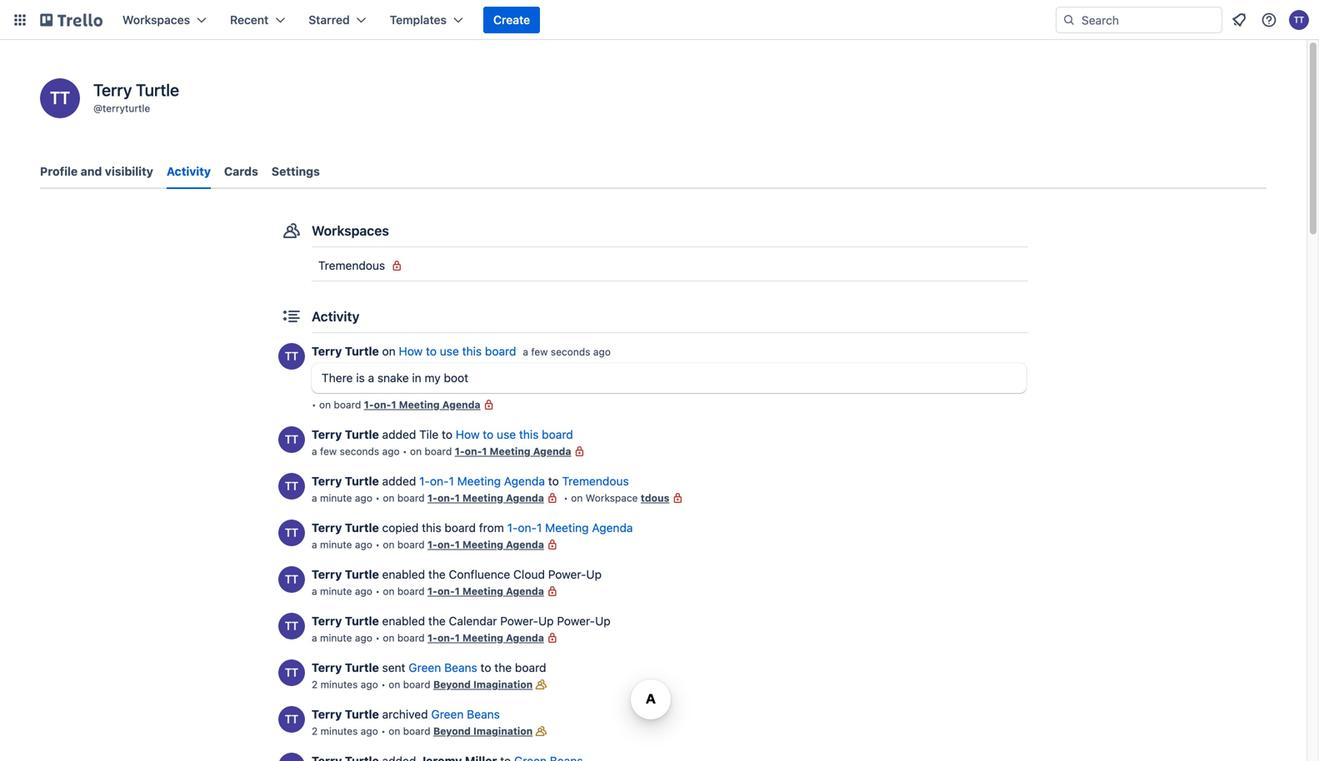 Task type: describe. For each thing, give the bounding box(es) containing it.
the for calendar
[[428, 615, 446, 628]]

• on board 1-on-1 meeting agenda
[[312, 399, 480, 411]]

1 vertical spatial tremendous link
[[562, 475, 629, 488]]

2 minutes ago link for archived
[[312, 726, 378, 737]]

0 vertical spatial activity
[[167, 165, 211, 178]]

beyond imagination link for to the board
[[433, 679, 533, 691]]

tile
[[419, 428, 439, 442]]

cards
[[224, 165, 258, 178]]

only board members can see and edit this board. image
[[544, 630, 561, 647]]

1 down terry turtle enabled the confluence cloud power-up
[[455, 586, 460, 597]]

2 minutes ago • on board beyond imagination for archived
[[312, 726, 533, 737]]

boot
[[444, 371, 468, 385]]

1-on-1 meeting agenda link up terry turtle added 1-on-1 meeting agenda to tremendous at the bottom left
[[455, 446, 571, 457]]

cards link
[[224, 157, 258, 187]]

terry turtle (terryturtle) image for terry turtle archived green beans
[[278, 707, 305, 733]]

1- down terry turtle added 1-on-1 meeting agenda to tremendous at the bottom left
[[427, 492, 437, 504]]

green for archived
[[431, 708, 464, 722]]

1-on-1 meeting agenda link down from
[[427, 539, 544, 551]]

calendar
[[449, 615, 497, 628]]

1 minute from the top
[[320, 492, 352, 504]]

seconds inside terry turtle on how to use this board a few seconds ago
[[551, 346, 590, 358]]

primary element
[[0, 0, 1319, 40]]

1 horizontal spatial tremendous
[[562, 475, 629, 488]]

visibility
[[105, 165, 153, 178]]

turtle for terry turtle enabled the calendar power-up power-up
[[345, 615, 379, 628]]

settings link
[[271, 157, 320, 187]]

enabled for enabled the confluence cloud power-up
[[382, 568, 425, 582]]

create button
[[483, 7, 540, 33]]

terry turtle enabled the calendar power-up power-up
[[312, 615, 611, 628]]

1-on-1 meeting agenda link down calendar
[[427, 632, 544, 644]]

2 for archived
[[312, 726, 318, 737]]

terry turtle (terryturtle) image for added tile to
[[278, 427, 305, 453]]

profile and visibility
[[40, 165, 153, 178]]

1- right from
[[507, 521, 518, 535]]

terry turtle (terryturtle) image for enabled the confluence cloud power-up
[[278, 567, 305, 593]]

meeting up terry turtle added 1-on-1 meeting agenda to tremendous at the bottom left
[[490, 446, 530, 457]]

beyond for archived
[[433, 726, 471, 737]]

1- up terry turtle sent green beans to the board
[[427, 632, 437, 644]]

terry for terry turtle added tile to how to use this board
[[312, 428, 342, 442]]

terry turtle (terryturtle) image inside primary element
[[1289, 10, 1309, 30]]

minute for enabled the confluence cloud power-up
[[320, 586, 352, 597]]

few inside terry turtle on how to use this board a few seconds ago
[[531, 346, 548, 358]]

my
[[425, 371, 441, 385]]

from
[[479, 521, 504, 535]]

terry turtle enabled the confluence cloud power-up
[[312, 568, 602, 582]]

1 horizontal spatial activity
[[312, 309, 359, 325]]

1-on-1 meeting agenda link down the confluence
[[427, 586, 544, 597]]

recent button
[[220, 7, 295, 33]]

meeting down the confluence
[[462, 586, 503, 597]]

cloud
[[513, 568, 545, 582]]

meeting down in
[[399, 399, 440, 411]]

create
[[493, 13, 530, 27]]

terry turtle (terryturtle) image for to
[[278, 473, 305, 500]]

back to home image
[[40, 7, 102, 33]]

workspaces inside dropdown button
[[122, 13, 190, 27]]

meeting up the terry turtle copied this board from 1-on-1 meeting agenda
[[457, 475, 501, 488]]

this workspace is private. it's not indexed or visible to those outside the workspace. image
[[669, 490, 686, 507]]

0 vertical spatial how
[[399, 345, 423, 358]]

a minute ago • on board 1-on-1 meeting agenda for enabled the confluence cloud power-up
[[312, 586, 544, 597]]

a minute ago • on board 1-on-1 meeting agenda for enabled the calendar power-up power-up
[[312, 632, 544, 644]]

1 up terry turtle added 1-on-1 meeting agenda to tremendous at the bottom left
[[482, 446, 487, 457]]

workspace
[[586, 492, 638, 504]]

is
[[356, 371, 365, 385]]

• on workspace tdous
[[561, 492, 669, 504]]

1-on-1 meeting agenda link down terry turtle added 1-on-1 meeting agenda to tremendous at the bottom left
[[427, 492, 544, 504]]

0 vertical spatial a few seconds ago link
[[523, 346, 611, 358]]

beyond for sent
[[433, 679, 471, 691]]

sm image
[[388, 257, 405, 274]]

minute for enabled the calendar power-up power-up
[[320, 632, 352, 644]]

and
[[81, 165, 102, 178]]

1 down terry turtle enabled the calendar power-up power-up
[[455, 632, 460, 644]]

1 a minute ago • on board 1-on-1 meeting agenda from the top
[[312, 492, 544, 504]]

1 down a few seconds ago • on board 1-on-1 meeting agenda
[[449, 475, 454, 488]]

2 vertical spatial the
[[494, 661, 512, 675]]

on- down the terry turtle copied this board from 1-on-1 meeting agenda
[[437, 539, 455, 551]]

settings
[[271, 165, 320, 178]]

a minute ago • on board 1-on-1 meeting agenda for copied this board from
[[312, 539, 544, 551]]

1-on-1 meeting agenda link down in
[[364, 399, 480, 411]]

terry for terry turtle @ terryturtle
[[93, 80, 132, 100]]

imagination for to the board
[[473, 679, 533, 691]]

terry turtle sent green beans to the board
[[312, 661, 546, 675]]

imagination for terry turtle archived green beans
[[473, 726, 533, 737]]

added for tile
[[382, 428, 416, 442]]

there is a snake in my boot
[[322, 371, 468, 385]]

the for confluence
[[428, 568, 446, 582]]

green for sent
[[409, 661, 441, 675]]

terry for terry turtle enabled the confluence cloud power-up
[[312, 568, 342, 582]]

0 vertical spatial use
[[440, 345, 459, 358]]

meeting down calendar
[[462, 632, 503, 644]]

1- down a few seconds ago • on board 1-on-1 meeting agenda
[[419, 475, 430, 488]]

terry turtle (terryturtle) image for copied this board from
[[278, 520, 305, 547]]

recent
[[230, 13, 269, 27]]

meeting down from
[[462, 539, 503, 551]]

only board members can see and edit this board. image down cloud
[[544, 583, 561, 600]]

ago inside terry turtle on how to use this board a few seconds ago
[[593, 346, 611, 358]]

on- up terry turtle added 1-on-1 meeting agenda to tremendous at the bottom left
[[465, 446, 482, 457]]

terry for terry turtle enabled the calendar power-up power-up
[[312, 615, 342, 628]]

tdous link
[[641, 492, 669, 504]]

in
[[412, 371, 421, 385]]

terry turtle on how to use this board a few seconds ago
[[312, 345, 611, 358]]



Task type: vqa. For each thing, say whether or not it's contained in the screenshot.
the top 2 MINUTES AGO • ON BOARD BEYOND IMAGINATION
yes



Task type: locate. For each thing, give the bounding box(es) containing it.
terry turtle (terryturtle) image for on
[[278, 343, 305, 370]]

how to use this board link up terry turtle added 1-on-1 meeting agenda to tremendous at the bottom left
[[456, 428, 573, 442]]

beyond imagination link down terry turtle sent green beans to the board
[[433, 679, 533, 691]]

2 minutes ago • on board beyond imagination
[[312, 679, 533, 691], [312, 726, 533, 737]]

0 vertical spatial beans
[[444, 661, 477, 675]]

only board members can see and edit this board. image for terry turtle copied this board from 1-on-1 meeting agenda
[[544, 537, 561, 553]]

activity link
[[167, 157, 211, 189]]

minutes for archived
[[320, 726, 358, 737]]

starred
[[309, 13, 350, 27]]

only board members can see and edit this board. image for to
[[544, 490, 561, 507]]

1 vertical spatial green beans link
[[431, 708, 500, 722]]

tremendous
[[318, 259, 385, 272], [562, 475, 629, 488]]

terry for terry turtle on how to use this board a few seconds ago
[[312, 345, 342, 358]]

0 vertical spatial 2 minutes ago • on board beyond imagination
[[312, 679, 533, 691]]

a inside terry turtle on how to use this board a few seconds ago
[[523, 346, 528, 358]]

on- down terry turtle enabled the confluence cloud power-up
[[437, 586, 455, 597]]

1-on-1 meeting agenda link
[[364, 399, 480, 411], [455, 446, 571, 457], [419, 475, 545, 488], [427, 492, 544, 504], [507, 521, 633, 535], [427, 539, 544, 551], [427, 586, 544, 597], [427, 632, 544, 644]]

green beans link down terry turtle sent green beans to the board
[[431, 708, 500, 722]]

1 horizontal spatial this
[[462, 345, 482, 358]]

enabled down copied
[[382, 568, 425, 582]]

few
[[531, 346, 548, 358], [320, 446, 337, 457]]

enabled
[[382, 568, 425, 582], [382, 615, 425, 628]]

1 vertical spatial the
[[428, 615, 446, 628]]

activity
[[167, 165, 211, 178], [312, 309, 359, 325]]

2 beyond from the top
[[433, 726, 471, 737]]

on- right from
[[518, 521, 537, 535]]

1 vertical spatial seconds
[[340, 446, 379, 457]]

1 vertical spatial workspaces
[[312, 223, 389, 239]]

activity up there
[[312, 309, 359, 325]]

terry turtle added tile to how to use this board
[[312, 428, 573, 442]]

how to use this board link for added tile to
[[456, 428, 573, 442]]

0 horizontal spatial workspaces
[[122, 13, 190, 27]]

1 vertical spatial imagination
[[473, 726, 533, 737]]

0 vertical spatial few
[[531, 346, 548, 358]]

2 for sent
[[312, 679, 318, 691]]

beyond imagination link down terry turtle archived green beans
[[433, 726, 533, 737]]

how up in
[[399, 345, 423, 358]]

search image
[[1062, 13, 1076, 27]]

2 all members of the workspace can see and edit this board. image from the top
[[533, 723, 549, 740]]

terry turtle copied this board from 1-on-1 meeting agenda
[[312, 521, 633, 535]]

beyond imagination link
[[433, 679, 533, 691], [433, 726, 533, 737]]

2 a minute ago • on board 1-on-1 meeting agenda from the top
[[312, 539, 544, 551]]

terry for terry turtle added 1-on-1 meeting agenda to tremendous
[[312, 475, 342, 488]]

1 down the terry turtle copied this board from 1-on-1 meeting agenda
[[455, 539, 460, 551]]

1 vertical spatial few
[[320, 446, 337, 457]]

the left calendar
[[428, 615, 446, 628]]

the left the confluence
[[428, 568, 446, 582]]

turtle for terry turtle added 1-on-1 meeting agenda to tremendous
[[345, 475, 379, 488]]

2 2 minutes ago • on board beyond imagination from the top
[[312, 726, 533, 737]]

turtle for terry turtle on how to use this board a few seconds ago
[[345, 345, 379, 358]]

turtle for terry turtle sent green beans to the board
[[345, 661, 379, 675]]

minute
[[320, 492, 352, 504], [320, 539, 352, 551], [320, 586, 352, 597], [320, 632, 352, 644]]

beans down terry turtle sent green beans to the board
[[467, 708, 500, 722]]

all members of the workspace can see and edit this board. image for terry turtle archived green beans
[[533, 723, 549, 740]]

beans down terry turtle enabled the calendar power-up power-up
[[444, 661, 477, 675]]

0 vertical spatial beyond imagination link
[[433, 679, 533, 691]]

1
[[391, 399, 396, 411], [482, 446, 487, 457], [449, 475, 454, 488], [455, 492, 460, 504], [537, 521, 542, 535], [455, 539, 460, 551], [455, 586, 460, 597], [455, 632, 460, 644]]

terry turtle (terryturtle) image
[[1289, 10, 1309, 30], [278, 473, 305, 500], [278, 613, 305, 640], [278, 660, 305, 687], [278, 707, 305, 733]]

profile and visibility link
[[40, 157, 153, 187]]

to
[[426, 345, 437, 358], [442, 428, 452, 442], [483, 428, 494, 442], [548, 475, 559, 488], [480, 661, 491, 675]]

a minute ago • on board 1-on-1 meeting agenda
[[312, 492, 544, 504], [312, 539, 544, 551], [312, 586, 544, 597], [312, 632, 544, 644]]

0 vertical spatial added
[[382, 428, 416, 442]]

green right archived
[[431, 708, 464, 722]]

1 minutes from the top
[[320, 679, 358, 691]]

up
[[586, 568, 602, 582], [538, 615, 554, 628], [595, 615, 611, 628]]

beyond imagination link for terry turtle archived green beans
[[433, 726, 533, 737]]

2 minutes from the top
[[320, 726, 358, 737]]

archived
[[382, 708, 428, 722]]

open information menu image
[[1261, 12, 1277, 28]]

0 vertical spatial seconds
[[551, 346, 590, 358]]

workspaces up terry turtle @ terryturtle
[[122, 13, 190, 27]]

turtle inside terry turtle @ terryturtle
[[136, 80, 179, 100]]

terry for terry turtle archived green beans
[[312, 708, 342, 722]]

2 beyond imagination link from the top
[[433, 726, 533, 737]]

0 notifications image
[[1229, 10, 1249, 30]]

4 minute from the top
[[320, 632, 352, 644]]

2 imagination from the top
[[473, 726, 533, 737]]

green beans link for sent
[[409, 661, 477, 675]]

1 horizontal spatial workspaces
[[312, 223, 389, 239]]

only board members can see and edit this board. image up terry turtle added tile to how to use this board
[[480, 397, 497, 413]]

1 vertical spatial 2 minutes ago • on board beyond imagination
[[312, 726, 533, 737]]

tremendous left "sm" image
[[318, 259, 385, 272]]

only board members can see and edit this board. image up cloud
[[544, 537, 561, 553]]

terry turtle added 1-on-1 meeting agenda to tremendous
[[312, 475, 629, 488]]

all members of the workspace can see and edit this board. image for to the board
[[533, 677, 549, 693]]

2 minutes ago link down terry turtle archived green beans
[[312, 726, 378, 737]]

1 vertical spatial how
[[456, 428, 480, 442]]

added for 1-
[[382, 475, 416, 488]]

1 vertical spatial enabled
[[382, 615, 425, 628]]

added
[[382, 428, 416, 442], [382, 475, 416, 488]]

1- down is at the left of page
[[364, 399, 374, 411]]

imagination
[[473, 679, 533, 691], [473, 726, 533, 737]]

enabled for enabled the calendar power-up power-up
[[382, 615, 425, 628]]

1 down snake at left
[[391, 399, 396, 411]]

turtle
[[136, 80, 179, 100], [345, 345, 379, 358], [345, 428, 379, 442], [345, 475, 379, 488], [345, 521, 379, 535], [345, 568, 379, 582], [345, 615, 379, 628], [345, 661, 379, 675], [345, 708, 379, 722]]

green beans link right sent
[[409, 661, 477, 675]]

starred button
[[299, 7, 376, 33]]

all members of the workspace can see and edit this board. image
[[533, 677, 549, 693], [533, 723, 549, 740]]

1 vertical spatial beyond
[[433, 726, 471, 737]]

terryturtle
[[103, 102, 150, 114]]

1-on-1 meeting agenda link down workspace
[[507, 521, 633, 535]]

on- down terry turtle enabled the calendar power-up power-up
[[437, 632, 455, 644]]

this up terry turtle added 1-on-1 meeting agenda to tremendous at the bottom left
[[519, 428, 539, 442]]

1 vertical spatial a few seconds ago link
[[312, 446, 400, 457]]

how
[[399, 345, 423, 358], [456, 428, 480, 442]]

green right sent
[[409, 661, 441, 675]]

1-
[[364, 399, 374, 411], [455, 446, 465, 457], [419, 475, 430, 488], [427, 492, 437, 504], [507, 521, 518, 535], [427, 539, 437, 551], [427, 586, 437, 597], [427, 632, 437, 644]]

this
[[462, 345, 482, 358], [519, 428, 539, 442], [422, 521, 441, 535]]

0 vertical spatial minutes
[[320, 679, 358, 691]]

2 horizontal spatial this
[[519, 428, 539, 442]]

1 horizontal spatial a few seconds ago link
[[523, 346, 611, 358]]

meeting
[[399, 399, 440, 411], [490, 446, 530, 457], [457, 475, 501, 488], [462, 492, 503, 504], [545, 521, 589, 535], [462, 539, 503, 551], [462, 586, 503, 597], [462, 632, 503, 644]]

only board members can see and edit this board. image
[[480, 397, 497, 413], [571, 443, 588, 460], [544, 490, 561, 507], [544, 537, 561, 553], [544, 583, 561, 600]]

green
[[409, 661, 441, 675], [431, 708, 464, 722]]

0 vertical spatial beyond
[[433, 679, 471, 691]]

1 up cloud
[[537, 521, 542, 535]]

1 vertical spatial how to use this board link
[[456, 428, 573, 442]]

board
[[485, 345, 516, 358], [334, 399, 361, 411], [542, 428, 573, 442], [425, 446, 452, 457], [397, 492, 425, 504], [445, 521, 476, 535], [397, 539, 425, 551], [397, 586, 425, 597], [397, 632, 425, 644], [515, 661, 546, 675], [403, 679, 430, 691], [403, 726, 430, 737]]

only board members can see and edit this board. image up workspace
[[571, 443, 588, 460]]

the
[[428, 568, 446, 582], [428, 615, 446, 628], [494, 661, 512, 675]]

added left the tile
[[382, 428, 416, 442]]

meeting down workspace
[[545, 521, 589, 535]]

1 horizontal spatial few
[[531, 346, 548, 358]]

2 enabled from the top
[[382, 615, 425, 628]]

tremendous up workspace
[[562, 475, 629, 488]]

1 vertical spatial beans
[[467, 708, 500, 722]]

1 horizontal spatial seconds
[[551, 346, 590, 358]]

on- down a few seconds ago • on board 1-on-1 meeting agenda
[[430, 475, 449, 488]]

use
[[440, 345, 459, 358], [497, 428, 516, 442]]

0 vertical spatial imagination
[[473, 679, 533, 691]]

meeting down terry turtle added 1-on-1 meeting agenda to tremendous at the bottom left
[[462, 492, 503, 504]]

how to use this board link
[[399, 345, 516, 358], [456, 428, 573, 442]]

0 vertical spatial the
[[428, 568, 446, 582]]

beans for sent
[[444, 661, 477, 675]]

use up terry turtle added 1-on-1 meeting agenda to tremendous at the bottom left
[[497, 428, 516, 442]]

1 vertical spatial activity
[[312, 309, 359, 325]]

0 vertical spatial enabled
[[382, 568, 425, 582]]

beans for archived
[[467, 708, 500, 722]]

power- right cloud
[[548, 568, 586, 582]]

@
[[93, 102, 103, 114]]

Search field
[[1076, 7, 1222, 32]]

1 down terry turtle added 1-on-1 meeting agenda to tremendous at the bottom left
[[455, 492, 460, 504]]

2
[[312, 679, 318, 691], [312, 726, 318, 737]]

0 vertical spatial all members of the workspace can see and edit this board. image
[[533, 677, 549, 693]]

this up boot
[[462, 345, 482, 358]]

0 horizontal spatial tremendous
[[318, 259, 385, 272]]

ago
[[593, 346, 611, 358], [382, 446, 400, 457], [355, 492, 372, 504], [355, 539, 372, 551], [355, 586, 372, 597], [355, 632, 372, 644], [361, 679, 378, 691], [361, 726, 378, 737]]

2 minutes ago link
[[312, 679, 378, 691], [312, 726, 378, 737]]

0 horizontal spatial activity
[[167, 165, 211, 178]]

0 vertical spatial green beans link
[[409, 661, 477, 675]]

terry for terry turtle copied this board from 1-on-1 meeting agenda
[[312, 521, 342, 535]]

minutes for sent
[[320, 679, 358, 691]]

workspaces button
[[112, 7, 217, 33]]

a few seconds ago link
[[523, 346, 611, 358], [312, 446, 400, 457]]

added up copied
[[382, 475, 416, 488]]

workspaces up "sm" image
[[312, 223, 389, 239]]

a
[[523, 346, 528, 358], [368, 371, 374, 385], [312, 446, 317, 457], [312, 492, 317, 504], [312, 539, 317, 551], [312, 586, 317, 597], [312, 632, 317, 644]]

on
[[382, 345, 396, 358], [319, 399, 331, 411], [410, 446, 422, 457], [383, 492, 394, 504], [571, 492, 583, 504], [383, 539, 394, 551], [383, 586, 394, 597], [383, 632, 394, 644], [388, 679, 400, 691], [388, 726, 400, 737]]

workspaces
[[122, 13, 190, 27], [312, 223, 389, 239]]

terry
[[93, 80, 132, 100], [312, 345, 342, 358], [312, 428, 342, 442], [312, 475, 342, 488], [312, 521, 342, 535], [312, 568, 342, 582], [312, 615, 342, 628], [312, 661, 342, 675], [312, 708, 342, 722]]

minutes down terry turtle archived green beans
[[320, 726, 358, 737]]

on-
[[374, 399, 391, 411], [465, 446, 482, 457], [430, 475, 449, 488], [437, 492, 455, 504], [518, 521, 537, 535], [437, 539, 455, 551], [437, 586, 455, 597], [437, 632, 455, 644]]

beyond
[[433, 679, 471, 691], [433, 726, 471, 737]]

2 vertical spatial this
[[422, 521, 441, 535]]

green beans link
[[409, 661, 477, 675], [431, 708, 500, 722]]

power- right calendar
[[500, 615, 538, 628]]

terry turtle (terryturtle) image
[[40, 78, 80, 118], [278, 343, 305, 370], [278, 427, 305, 453], [278, 520, 305, 547], [278, 567, 305, 593]]

2 2 minutes ago link from the top
[[312, 726, 378, 737]]

enabled up sent
[[382, 615, 425, 628]]

minutes up terry turtle archived green beans
[[320, 679, 358, 691]]

sent
[[382, 661, 405, 675]]

terry turtle archived green beans
[[312, 708, 500, 722]]

tdous
[[641, 492, 669, 504]]

confluence
[[449, 568, 510, 582]]

1 2 from the top
[[312, 679, 318, 691]]

power-
[[548, 568, 586, 582], [500, 615, 538, 628], [557, 615, 595, 628]]

templates button
[[380, 7, 473, 33]]

turtle for terry turtle copied this board from 1-on-1 meeting agenda
[[345, 521, 379, 535]]

only board members can see and edit this board. image left workspace
[[544, 490, 561, 507]]

1-on-1 meeting agenda link up from
[[419, 475, 545, 488]]

1- down terry turtle enabled the confluence cloud power-up
[[427, 586, 437, 597]]

1 vertical spatial added
[[382, 475, 416, 488]]

0 horizontal spatial this
[[422, 521, 441, 535]]

1 added from the top
[[382, 428, 416, 442]]

1 vertical spatial use
[[497, 428, 516, 442]]

1 2 minutes ago • on board beyond imagination from the top
[[312, 679, 533, 691]]

a minute ago • on board 1-on-1 meeting agenda up terry turtle sent green beans to the board
[[312, 632, 544, 644]]

terry turtle (terryturtle) image for to the board
[[278, 660, 305, 687]]

1 2 minutes ago link from the top
[[312, 679, 378, 691]]

0 vertical spatial this
[[462, 345, 482, 358]]

0 horizontal spatial few
[[320, 446, 337, 457]]

0 horizontal spatial a few seconds ago link
[[312, 446, 400, 457]]

beyond down terry turtle archived green beans
[[433, 726, 471, 737]]

0 vertical spatial green
[[409, 661, 441, 675]]

1 vertical spatial all members of the workspace can see and edit this board. image
[[533, 723, 549, 740]]

a minute ago • on board 1-on-1 meeting agenda down terry turtle enabled the confluence cloud power-up
[[312, 586, 544, 597]]

use up boot
[[440, 345, 459, 358]]

tremendous link
[[312, 252, 1028, 279], [562, 475, 629, 488]]

copied
[[382, 521, 419, 535]]

there
[[322, 371, 353, 385]]

1 beyond from the top
[[433, 679, 471, 691]]

turtle for terry turtle archived green beans
[[345, 708, 379, 722]]

a minute ago • on board 1-on-1 meeting agenda down copied
[[312, 539, 544, 551]]

a minute ago • on board 1-on-1 meeting agenda up copied
[[312, 492, 544, 504]]

2 minutes ago • on board beyond imagination for sent
[[312, 679, 533, 691]]

2 minutes ago link for sent
[[312, 679, 378, 691]]

activity left cards
[[167, 165, 211, 178]]

2 minutes ago • on board beyond imagination down terry turtle archived green beans
[[312, 726, 533, 737]]

seconds
[[551, 346, 590, 358], [340, 446, 379, 457]]

profile
[[40, 165, 78, 178]]

a few seconds ago • on board 1-on-1 meeting agenda
[[312, 446, 571, 457]]

0 vertical spatial 2 minutes ago link
[[312, 679, 378, 691]]

on- down snake at left
[[374, 399, 391, 411]]

1 beyond imagination link from the top
[[433, 679, 533, 691]]

0 vertical spatial 2
[[312, 679, 318, 691]]

minute for copied this board from
[[320, 539, 352, 551]]

on- down terry turtle added 1-on-1 meeting agenda to tremendous at the bottom left
[[437, 492, 455, 504]]

terry inside terry turtle @ terryturtle
[[93, 80, 132, 100]]

turtle for terry turtle enabled the confluence cloud power-up
[[345, 568, 379, 582]]

1- down terry turtle added tile to how to use this board
[[455, 446, 465, 457]]

3 minute from the top
[[320, 586, 352, 597]]

2 minutes ago • on board beyond imagination down terry turtle sent green beans to the board
[[312, 679, 533, 691]]

agenda
[[442, 399, 480, 411], [533, 446, 571, 457], [504, 475, 545, 488], [506, 492, 544, 504], [592, 521, 633, 535], [506, 539, 544, 551], [506, 586, 544, 597], [506, 632, 544, 644]]

0 vertical spatial tremendous
[[318, 259, 385, 272]]

power- up only board members can see and edit this board. image
[[557, 615, 595, 628]]

2 minutes ago link up terry turtle archived green beans
[[312, 679, 378, 691]]

the down calendar
[[494, 661, 512, 675]]

1 vertical spatial minutes
[[320, 726, 358, 737]]

1 vertical spatial this
[[519, 428, 539, 442]]

0 horizontal spatial how
[[399, 345, 423, 358]]

2 minute from the top
[[320, 539, 352, 551]]

snake
[[377, 371, 409, 385]]

3 a minute ago • on board 1-on-1 meeting agenda from the top
[[312, 586, 544, 597]]

0 vertical spatial how to use this board link
[[399, 345, 516, 358]]

1 vertical spatial 2
[[312, 726, 318, 737]]

how up a few seconds ago • on board 1-on-1 meeting agenda
[[456, 428, 480, 442]]

templates
[[390, 13, 447, 27]]

•
[[312, 399, 316, 411], [402, 446, 407, 457], [375, 492, 380, 504], [563, 492, 568, 504], [375, 539, 380, 551], [375, 586, 380, 597], [375, 632, 380, 644], [381, 679, 386, 691], [381, 726, 386, 737]]

0 vertical spatial workspaces
[[122, 13, 190, 27]]

2 added from the top
[[382, 475, 416, 488]]

green beans link for archived
[[431, 708, 500, 722]]

1 all members of the workspace can see and edit this board. image from the top
[[533, 677, 549, 693]]

only board members can see and edit this board. image for terry turtle added tile to how to use this board
[[571, 443, 588, 460]]

how to use this board link up boot
[[399, 345, 516, 358]]

this right copied
[[422, 521, 441, 535]]

1 vertical spatial green
[[431, 708, 464, 722]]

2 2 from the top
[[312, 726, 318, 737]]

beans
[[444, 661, 477, 675], [467, 708, 500, 722]]

0 horizontal spatial seconds
[[340, 446, 379, 457]]

1 horizontal spatial use
[[497, 428, 516, 442]]

4 a minute ago • on board 1-on-1 meeting agenda from the top
[[312, 632, 544, 644]]

1 horizontal spatial how
[[456, 428, 480, 442]]

terry turtle @ terryturtle
[[93, 80, 179, 114]]

1 vertical spatial 2 minutes ago link
[[312, 726, 378, 737]]

beyond down terry turtle sent green beans to the board
[[433, 679, 471, 691]]

minutes
[[320, 679, 358, 691], [320, 726, 358, 737]]

1 enabled from the top
[[382, 568, 425, 582]]

turtle for terry turtle added tile to how to use this board
[[345, 428, 379, 442]]

1 vertical spatial tremendous
[[562, 475, 629, 488]]

1- up terry turtle enabled the confluence cloud power-up
[[427, 539, 437, 551]]

1 vertical spatial beyond imagination link
[[433, 726, 533, 737]]

0 vertical spatial tremendous link
[[312, 252, 1028, 279]]

0 horizontal spatial use
[[440, 345, 459, 358]]

terry for terry turtle sent green beans to the board
[[312, 661, 342, 675]]

how to use this board link for on
[[399, 345, 516, 358]]

turtle for terry turtle @ terryturtle
[[136, 80, 179, 100]]

1 imagination from the top
[[473, 679, 533, 691]]



